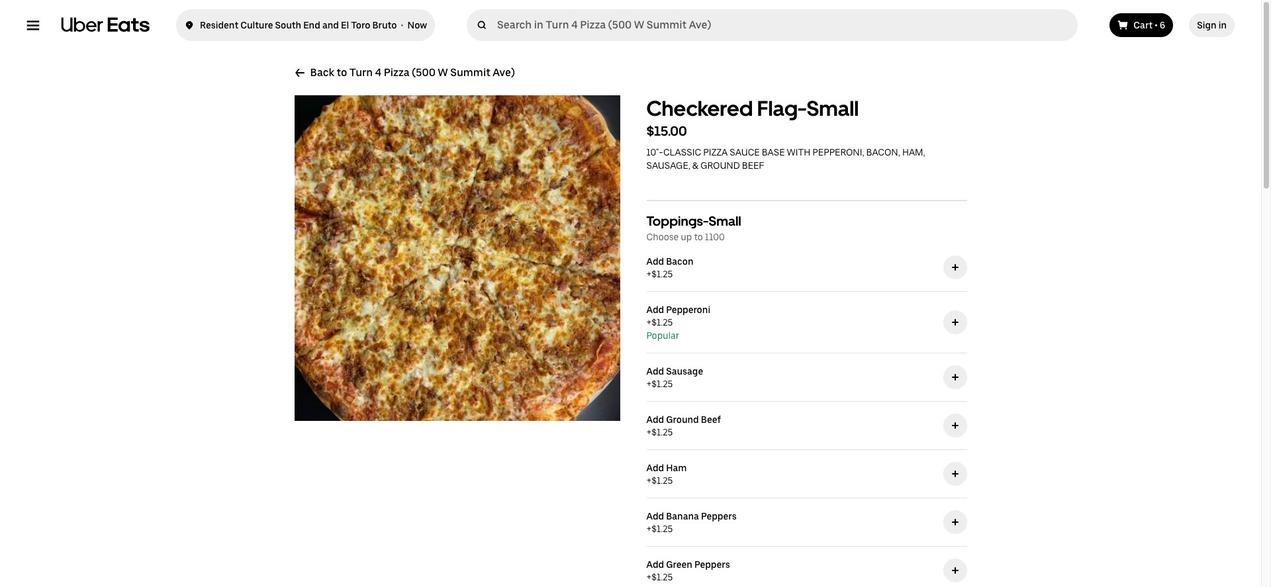 Task type: locate. For each thing, give the bounding box(es) containing it.
add sausage + $1.25
[[647, 366, 704, 390]]

small up pepperoni,
[[807, 96, 860, 121]]

bacon
[[667, 256, 694, 267]]

add for add bacon + $1.25
[[647, 256, 665, 267]]

pepperoni,
[[813, 147, 865, 158]]

toppings-small choose up to 1100
[[647, 213, 742, 242]]

7 $1.25 from the top
[[652, 572, 673, 583]]

1 horizontal spatial •
[[1156, 20, 1158, 30]]

$1.25
[[652, 269, 673, 280], [652, 317, 673, 328], [652, 379, 673, 390], [652, 427, 673, 438], [652, 476, 673, 486], [652, 524, 673, 535], [652, 572, 673, 583]]

$15.00
[[647, 123, 687, 139]]

+ inside add ham + $1.25
[[647, 476, 652, 486]]

toro
[[351, 20, 371, 30]]

peppers right banana
[[702, 511, 737, 522]]

add
[[647, 256, 665, 267], [647, 305, 665, 315], [647, 366, 665, 377], [647, 415, 665, 425], [647, 463, 665, 474], [647, 511, 665, 522], [647, 560, 665, 570]]

3 + from the top
[[647, 379, 652, 390]]

back
[[310, 66, 335, 79]]

1 vertical spatial to
[[695, 232, 703, 242]]

sign
[[1198, 20, 1217, 30]]

add inside add sausage + $1.25
[[647, 366, 665, 377]]

el
[[341, 20, 349, 30]]

$1.25 inside add ham + $1.25
[[652, 476, 673, 486]]

flag-
[[758, 96, 807, 121]]

$1.25 down green
[[652, 572, 673, 583]]

1 $1.25 from the top
[[652, 269, 673, 280]]

add for add sausage + $1.25
[[647, 366, 665, 377]]

beef
[[701, 415, 722, 425]]

ave)
[[493, 66, 515, 79]]

resident
[[200, 20, 239, 30]]

6 add from the top
[[647, 511, 665, 522]]

toppings-
[[647, 213, 709, 229]]

add left sausage
[[647, 366, 665, 377]]

add ham + $1.25
[[647, 463, 687, 486]]

add inside add green peppers + $1.25
[[647, 560, 665, 570]]

1100
[[705, 232, 725, 242]]

to
[[337, 66, 347, 79], [695, 232, 703, 242]]

pizza
[[384, 66, 410, 79]]

Search in Turn 4 Pizza (500 W Summit Ave) text field
[[498, 19, 1073, 32]]

6 $1.25 from the top
[[652, 524, 673, 535]]

to left turn
[[337, 66, 347, 79]]

resident culture south end and el toro bruto • now
[[200, 20, 427, 30]]

7 + from the top
[[647, 572, 652, 583]]

$1.25 up "popular"
[[652, 317, 673, 328]]

1 vertical spatial small
[[709, 213, 742, 229]]

2 + from the top
[[647, 317, 652, 328]]

add inside add bacon + $1.25
[[647, 256, 665, 267]]

$1.25 down "bacon"
[[652, 269, 673, 280]]

add for add banana peppers + $1.25
[[647, 511, 665, 522]]

3 add from the top
[[647, 366, 665, 377]]

•
[[401, 20, 404, 30], [1156, 20, 1158, 30]]

$1.25 down sausage
[[652, 379, 673, 390]]

small
[[807, 96, 860, 121], [709, 213, 742, 229]]

bacon,
[[867, 147, 901, 158]]

up
[[681, 232, 692, 242]]

&
[[693, 160, 699, 171]]

5 + from the top
[[647, 476, 652, 486]]

add left banana
[[647, 511, 665, 522]]

now
[[408, 20, 427, 30]]

add left green
[[647, 560, 665, 570]]

0 vertical spatial small
[[807, 96, 860, 121]]

• left "now"
[[401, 20, 404, 30]]

5 add from the top
[[647, 463, 665, 474]]

1 • from the left
[[401, 20, 404, 30]]

1 + from the top
[[647, 269, 652, 280]]

$1.25 inside add ground beef + $1.25
[[652, 427, 673, 438]]

add pepperoni + $1.25 popular
[[647, 305, 711, 341]]

add inside add ground beef + $1.25
[[647, 415, 665, 425]]

peppers inside add green peppers + $1.25
[[695, 560, 731, 570]]

peppers right green
[[695, 560, 731, 570]]

4 add from the top
[[647, 415, 665, 425]]

add left "bacon"
[[647, 256, 665, 267]]

1 horizontal spatial to
[[695, 232, 703, 242]]

10"-
[[647, 147, 664, 158]]

ground
[[701, 160, 740, 171]]

0 horizontal spatial small
[[709, 213, 742, 229]]

add ground beef + $1.25
[[647, 415, 722, 438]]

small up 1100
[[709, 213, 742, 229]]

0 horizontal spatial •
[[401, 20, 404, 30]]

peppers for add banana peppers
[[702, 511, 737, 522]]

4 + from the top
[[647, 427, 652, 438]]

in
[[1219, 20, 1228, 30]]

sign in
[[1198, 20, 1228, 30]]

banana
[[667, 511, 700, 522]]

peppers
[[702, 511, 737, 522], [695, 560, 731, 570]]

1 vertical spatial peppers
[[695, 560, 731, 570]]

6
[[1160, 20, 1166, 30]]

2 $1.25 from the top
[[652, 317, 673, 328]]

$1.25 inside add bacon + $1.25
[[652, 269, 673, 280]]

add inside add ham + $1.25
[[647, 463, 665, 474]]

culture
[[241, 20, 273, 30]]

1 horizontal spatial small
[[807, 96, 860, 121]]

add inside "add pepperoni + $1.25 popular"
[[647, 305, 665, 315]]

$1.25 down ham
[[652, 476, 673, 486]]

back to turn 4 pizza (500 w summit ave) link
[[294, 66, 515, 79]]

add inside add banana peppers + $1.25
[[647, 511, 665, 522]]

1 add from the top
[[647, 256, 665, 267]]

popular
[[647, 331, 680, 341]]

+ inside add ground beef + $1.25
[[647, 427, 652, 438]]

+ inside add bacon + $1.25
[[647, 269, 652, 280]]

small inside checkered flag-small $15.00
[[807, 96, 860, 121]]

0 vertical spatial to
[[337, 66, 347, 79]]

4 $1.25 from the top
[[652, 427, 673, 438]]

add left ground
[[647, 415, 665, 425]]

• left 6
[[1156, 20, 1158, 30]]

5 $1.25 from the top
[[652, 476, 673, 486]]

choose
[[647, 232, 679, 242]]

7 add from the top
[[647, 560, 665, 570]]

summit
[[451, 66, 491, 79]]

peppers inside add banana peppers + $1.25
[[702, 511, 737, 522]]

add left ham
[[647, 463, 665, 474]]

$1.25 down ground
[[652, 427, 673, 438]]

6 + from the top
[[647, 524, 652, 535]]

2 add from the top
[[647, 305, 665, 315]]

+
[[647, 269, 652, 280], [647, 317, 652, 328], [647, 379, 652, 390], [647, 427, 652, 438], [647, 476, 652, 486], [647, 524, 652, 535], [647, 572, 652, 583]]

sausage,
[[647, 160, 691, 171]]

3 $1.25 from the top
[[652, 379, 673, 390]]

add up "popular"
[[647, 305, 665, 315]]

to right up
[[695, 232, 703, 242]]

$1.25 down banana
[[652, 524, 673, 535]]

0 vertical spatial peppers
[[702, 511, 737, 522]]



Task type: vqa. For each thing, say whether or not it's contained in the screenshot.
'to' inside the the Toppings-Small Choose up to 1100
yes



Task type: describe. For each thing, give the bounding box(es) containing it.
ground
[[667, 415, 699, 425]]

to inside toppings-small choose up to 1100
[[695, 232, 703, 242]]

main navigation menu image
[[26, 19, 40, 32]]

$1.25 inside add sausage + $1.25
[[652, 379, 673, 390]]

end
[[304, 20, 321, 30]]

(500
[[412, 66, 436, 79]]

4
[[375, 66, 382, 79]]

green
[[667, 560, 693, 570]]

0 horizontal spatial to
[[337, 66, 347, 79]]

checkered flag-small $15.00
[[647, 96, 860, 139]]

add green peppers + $1.25
[[647, 560, 731, 583]]

+ inside "add pepperoni + $1.25 popular"
[[647, 317, 652, 328]]

+ inside add sausage + $1.25
[[647, 379, 652, 390]]

sauce
[[730, 147, 760, 158]]

with
[[787, 147, 811, 158]]

turn
[[350, 66, 373, 79]]

pepperoni
[[667, 305, 711, 315]]

add for add pepperoni + $1.25 popular
[[647, 305, 665, 315]]

small inside toppings-small choose up to 1100
[[709, 213, 742, 229]]

add bacon + $1.25
[[647, 256, 694, 280]]

peppers for add green peppers
[[695, 560, 731, 570]]

beef
[[743, 160, 765, 171]]

checkered
[[647, 96, 754, 121]]

$1.25 inside add green peppers + $1.25
[[652, 572, 673, 583]]

$1.25 inside "add pepperoni + $1.25 popular"
[[652, 317, 673, 328]]

classic
[[664, 147, 702, 158]]

base
[[762, 147, 785, 158]]

back to turn 4 pizza (500 w summit ave)
[[310, 66, 515, 79]]

w
[[438, 66, 448, 79]]

ham
[[667, 463, 687, 474]]

add banana peppers + $1.25
[[647, 511, 737, 535]]

10"-classic pizza sauce base with pepperoni, bacon, ham, sausage, & ground beef
[[647, 147, 926, 171]]

deliver to image
[[184, 17, 195, 33]]

south
[[275, 20, 302, 30]]

and
[[323, 20, 339, 30]]

cart
[[1134, 20, 1153, 30]]

add for add green peppers + $1.25
[[647, 560, 665, 570]]

bruto
[[373, 20, 397, 30]]

uber eats home image
[[61, 17, 150, 33]]

ham,
[[903, 147, 926, 158]]

add for add ham + $1.25
[[647, 463, 665, 474]]

+ inside add green peppers + $1.25
[[647, 572, 652, 583]]

cart • 6
[[1134, 20, 1166, 30]]

pizza
[[704, 147, 728, 158]]

2 • from the left
[[1156, 20, 1158, 30]]

sign in link
[[1190, 13, 1236, 37]]

sausage
[[667, 366, 704, 377]]

$1.25 inside add banana peppers + $1.25
[[652, 524, 673, 535]]

add for add ground beef + $1.25
[[647, 415, 665, 425]]

+ inside add banana peppers + $1.25
[[647, 524, 652, 535]]



